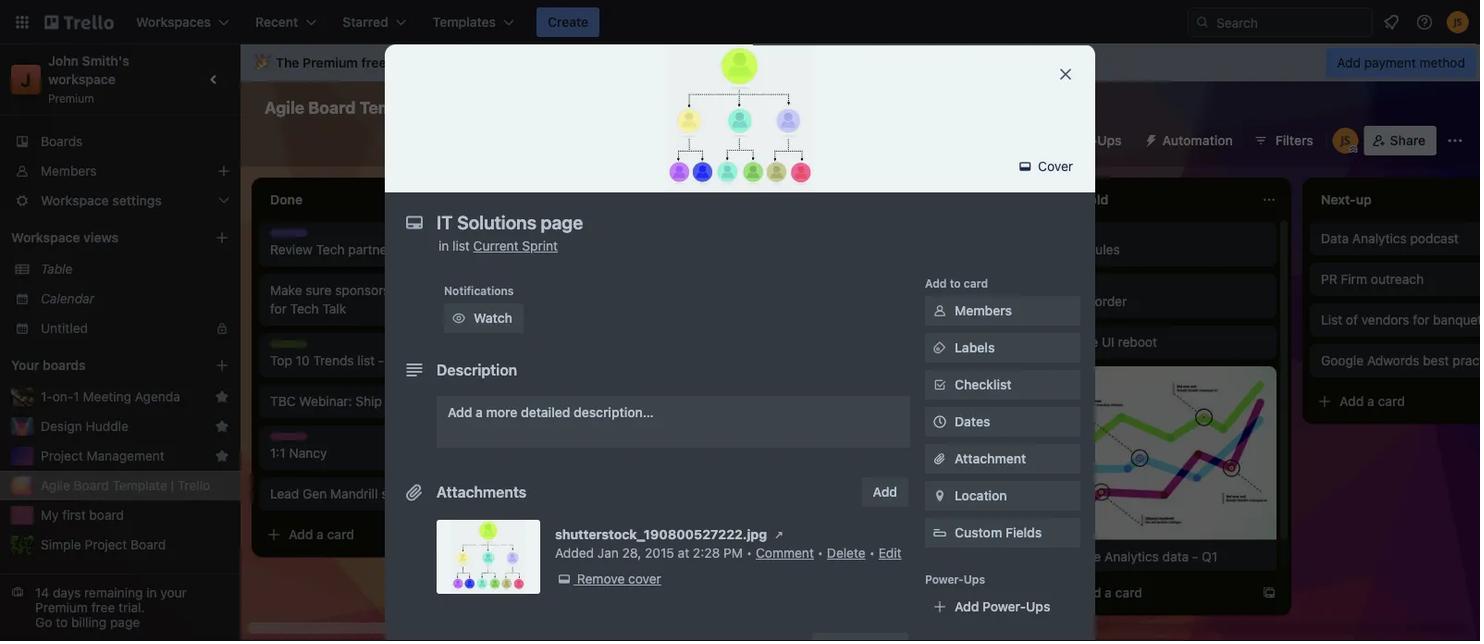 Task type: locate. For each thing, give the bounding box(es) containing it.
color: pink, title: "happiness" element down css
[[1058, 281, 1115, 295]]

board right visible
[[727, 99, 763, 115]]

create a view image
[[215, 230, 229, 245]]

sm image left labels
[[931, 339, 949, 357]]

agile up the my
[[41, 478, 70, 493]]

power-ups up cover
[[1054, 133, 1122, 148]]

analytics
[[1353, 231, 1407, 246], [1105, 548, 1159, 564]]

2 vertical spatial starred icon image
[[215, 449, 229, 464]]

agile board template | trello
[[265, 97, 490, 117], [41, 478, 210, 493]]

0 vertical spatial members link
[[0, 156, 241, 186]]

project down design
[[41, 448, 83, 464]]

more
[[486, 405, 518, 420]]

0 vertical spatial table link
[[778, 93, 853, 122]]

1 vertical spatial sm image
[[931, 376, 949, 394]]

board down 'the premium free trial for'
[[308, 97, 356, 117]]

1 sm image from the top
[[931, 339, 949, 357]]

review
[[270, 242, 313, 257]]

1 horizontal spatial agile board template | trello
[[265, 97, 490, 117]]

agile board template | trello down "project management" button
[[41, 478, 210, 493]]

card down 'google analytics data - q1'
[[1115, 585, 1143, 600]]

add a card down the gen
[[289, 527, 354, 542]]

project management
[[41, 448, 165, 464]]

1 horizontal spatial in
[[439, 238, 449, 254]]

pr
[[1321, 272, 1338, 287]]

1 vertical spatial -
[[1192, 548, 1198, 564]]

2 vertical spatial ups
[[1026, 599, 1050, 614]]

for
[[417, 55, 435, 70], [270, 301, 287, 316], [1413, 312, 1430, 328]]

analytics up pr firm outreach
[[1353, 231, 1407, 246]]

color: blue, title: "partners" element
[[1058, 229, 1104, 243]]

sm image right power-ups button on the top of page
[[1137, 126, 1163, 152]]

ups left automation button
[[1098, 133, 1122, 148]]

project inside button
[[41, 448, 83, 464]]

template down trial at the top
[[360, 97, 433, 117]]

management
[[87, 448, 165, 464]]

added
[[555, 545, 594, 561]]

1 horizontal spatial ups
[[1026, 599, 1050, 614]]

to up labels
[[950, 277, 961, 290]]

sure
[[306, 283, 332, 298]]

0 horizontal spatial |
[[171, 478, 174, 493]]

0 horizontal spatial power-ups
[[925, 573, 985, 586]]

color: lime, title: "planning" element
[[574, 229, 620, 243], [270, 340, 316, 354]]

0 horizontal spatial -
[[378, 353, 384, 368]]

1 horizontal spatial power-ups
[[1054, 133, 1122, 148]]

sm image down added
[[555, 570, 574, 588]]

agile
[[265, 97, 305, 117], [41, 478, 70, 493]]

agile board template | trello down 'the premium free trial for'
[[265, 97, 490, 117]]

1 vertical spatial color: pink, title: "happiness" element
[[270, 433, 327, 447]]

1 horizontal spatial power-
[[983, 599, 1026, 614]]

method
[[1420, 55, 1466, 70]]

board
[[308, 97, 356, 117], [727, 99, 763, 115], [74, 478, 109, 493], [131, 537, 166, 552]]

starred icon image
[[215, 390, 229, 404], [215, 419, 229, 434], [215, 449, 229, 464]]

1 horizontal spatial agile
[[265, 97, 305, 117]]

1 vertical spatial to
[[56, 615, 68, 630]]

1 vertical spatial create from template… image
[[1262, 586, 1277, 600]]

agile inside board name text field
[[265, 97, 305, 117]]

delete
[[827, 545, 866, 561]]

in inside 14 days remaining in your premium free trial. go to billing page
[[146, 585, 157, 600]]

live
[[572, 242, 592, 257]]

Board name text field
[[255, 93, 499, 122]]

template up my first board link in the bottom left of the page
[[112, 478, 167, 493]]

1 horizontal spatial |
[[437, 97, 442, 117]]

in left your
[[146, 585, 157, 600]]

watch
[[474, 310, 512, 326]]

power- inside button
[[1054, 133, 1098, 148]]

add a card down adwords
[[1340, 394, 1405, 409]]

0 vertical spatial analytics
[[1353, 231, 1407, 246]]

john smith's workspace premium
[[48, 53, 133, 105]]

sm image down the indicated
[[450, 309, 468, 328]]

planning for planning top 10 trends list - forbes
[[270, 341, 316, 354]]

members up labels
[[955, 303, 1012, 318]]

2 vertical spatial premium
[[35, 600, 88, 615]]

pm
[[724, 545, 743, 561]]

list
[[1321, 312, 1343, 328]]

1 horizontal spatial color: pink, title: "happiness" element
[[1058, 281, 1115, 295]]

sm image down the add to card
[[931, 302, 949, 320]]

banner containing 🎉
[[241, 44, 1480, 81]]

project down board at left bottom
[[85, 537, 127, 552]]

tech down sure at the top left
[[290, 301, 319, 316]]

table up calendar
[[41, 261, 73, 277]]

pr firm outreach link
[[1321, 270, 1480, 289]]

best
[[1423, 353, 1449, 368]]

make
[[270, 283, 302, 298]]

0 notifications image
[[1380, 11, 1403, 33]]

0 vertical spatial happiness
[[1058, 282, 1115, 295]]

css
[[1058, 242, 1084, 257]]

location
[[955, 488, 1007, 503]]

0 horizontal spatial project
[[41, 448, 83, 464]]

1 horizontal spatial -
[[1192, 548, 1198, 564]]

list left 'current' at the top left of the page
[[453, 238, 470, 254]]

data
[[1321, 231, 1349, 246]]

0 horizontal spatial planning
[[270, 341, 316, 354]]

1 vertical spatial starred icon image
[[215, 419, 229, 434]]

2015
[[645, 545, 674, 561]]

1 vertical spatial power-ups
[[925, 573, 985, 586]]

current
[[473, 238, 519, 254]]

to
[[950, 277, 961, 290], [56, 615, 68, 630]]

happiness inside 'happiness retail order'
[[1058, 282, 1115, 295]]

card down adwords
[[1378, 394, 1405, 409]]

card down jan
[[590, 585, 617, 600]]

sponsors
[[335, 283, 390, 298]]

your boards
[[11, 358, 86, 373]]

ups down fields
[[1026, 599, 1050, 614]]

analytics left "data"
[[1105, 548, 1159, 564]]

google down the of
[[1321, 353, 1364, 368]]

power- up cover
[[1054, 133, 1098, 148]]

add a card button down adwords
[[1310, 387, 1480, 416]]

1 horizontal spatial google
[[1321, 353, 1364, 368]]

tech inside make sure sponsors are indicated for tech talk
[[290, 301, 319, 316]]

automation button
[[1137, 126, 1244, 155]]

1 vertical spatial in
[[146, 585, 157, 600]]

add a card button down 28,
[[522, 578, 729, 608]]

1 horizontal spatial template
[[360, 97, 433, 117]]

card up labels
[[964, 277, 988, 290]]

0 horizontal spatial google
[[1058, 548, 1101, 564]]

0 horizontal spatial for
[[270, 301, 287, 316]]

a left more
[[476, 405, 483, 420]]

1 horizontal spatial members
[[955, 303, 1012, 318]]

share button
[[1364, 126, 1437, 155]]

0 vertical spatial members
[[41, 163, 97, 179]]

edit
[[879, 545, 902, 561]]

0 horizontal spatial to
[[56, 615, 68, 630]]

planning inside planning top 10 trends list - forbes
[[270, 341, 316, 354]]

happiness
[[1058, 282, 1115, 295], [270, 434, 327, 447]]

0 vertical spatial power-
[[1054, 133, 1098, 148]]

to right go
[[56, 615, 68, 630]]

current sprint link
[[473, 238, 558, 254]]

members down boards on the left
[[41, 163, 97, 179]]

banner
[[241, 44, 1480, 81]]

1 vertical spatial ups
[[964, 573, 985, 586]]

starred icon image for project management
[[215, 449, 229, 464]]

workspace left views
[[11, 230, 80, 245]]

your
[[160, 585, 187, 600]]

boards
[[43, 358, 86, 373]]

add a card down added
[[551, 585, 617, 600]]

0 horizontal spatial list
[[358, 353, 375, 368]]

custom
[[955, 525, 1002, 540]]

color: pink, title: "happiness" element
[[1058, 281, 1115, 295], [270, 433, 327, 447]]

2 horizontal spatial ups
[[1098, 133, 1122, 148]]

agile down the
[[265, 97, 305, 117]]

add a card button
[[1310, 387, 1480, 416], [259, 520, 466, 550], [522, 578, 729, 608], [1047, 578, 1255, 608]]

|
[[437, 97, 442, 117], [171, 478, 174, 493]]

1 horizontal spatial free
[[361, 55, 386, 70]]

0 vertical spatial project
[[41, 448, 83, 464]]

sm image inside watch button
[[450, 309, 468, 328]]

1 vertical spatial premium
[[48, 92, 94, 105]]

members link down boards on the left
[[0, 156, 241, 186]]

1 vertical spatial analytics
[[1105, 548, 1159, 564]]

card down lead gen mandrill stats
[[327, 527, 354, 542]]

sm image for checklist
[[931, 376, 949, 394]]

members link up labels link
[[925, 296, 1081, 326]]

boards link
[[0, 127, 241, 156]]

list right trends
[[358, 353, 375, 368]]

| inside board name text field
[[437, 97, 442, 117]]

sm image inside location link
[[931, 487, 949, 505]]

sm image left location
[[931, 487, 949, 505]]

0 vertical spatial list
[[453, 238, 470, 254]]

members link
[[0, 156, 241, 186], [925, 296, 1081, 326]]

sm image
[[931, 339, 949, 357], [931, 376, 949, 394]]

2 starred icon image from the top
[[215, 419, 229, 434]]

1 horizontal spatial planning
[[574, 230, 620, 243]]

1 vertical spatial table
[[41, 261, 73, 277]]

huddle
[[86, 419, 129, 434]]

mobile ui reboot link
[[1058, 333, 1266, 352]]

add inside add button
[[873, 484, 897, 500]]

0 horizontal spatial table link
[[41, 260, 229, 278]]

1 horizontal spatial table
[[809, 99, 842, 115]]

1:1
[[270, 445, 286, 461]]

ups
[[1098, 133, 1122, 148], [964, 573, 985, 586], [1026, 599, 1050, 614]]

power- down custom fields button
[[983, 599, 1026, 614]]

add power-ups
[[955, 599, 1050, 614]]

mandrill
[[330, 486, 378, 501]]

happiness down css
[[1058, 282, 1115, 295]]

remaining
[[84, 585, 143, 600]]

your boards with 6 items element
[[11, 354, 187, 377]]

css rules link
[[1058, 241, 1266, 259]]

0 vertical spatial google
[[1321, 353, 1364, 368]]

table right board link
[[809, 99, 842, 115]]

talk
[[322, 301, 346, 316]]

0 vertical spatial workspace
[[570, 99, 638, 115]]

fields
[[1006, 525, 1042, 540]]

for down make
[[270, 301, 287, 316]]

workspace for workspace visible
[[570, 99, 638, 115]]

1 vertical spatial color: lime, title: "planning" element
[[270, 340, 316, 354]]

sm image inside labels link
[[931, 339, 949, 357]]

- left forbes
[[378, 353, 384, 368]]

1-on-1 meeting agenda button
[[41, 388, 207, 406]]

0 vertical spatial create from template… image
[[999, 376, 1014, 390]]

1 vertical spatial agile board template | trello
[[41, 478, 210, 493]]

a for add a card button underneath adwords
[[1368, 394, 1375, 409]]

list inside planning top 10 trends list - forbes
[[358, 353, 375, 368]]

add a card button down 'mandrill'
[[259, 520, 466, 550]]

sm image for members
[[931, 302, 949, 320]]

trello inside board name text field
[[446, 97, 490, 117]]

john smith (johnsmith38824343) image
[[1333, 128, 1359, 154]]

sm image for location
[[931, 487, 949, 505]]

calendar
[[41, 291, 94, 306]]

1 horizontal spatial list
[[453, 238, 470, 254]]

automation
[[1163, 133, 1233, 148]]

workspace left visible
[[570, 99, 638, 115]]

google adwords best pract link
[[1321, 352, 1480, 370]]

sm image left checklist
[[931, 376, 949, 394]]

create from template… image
[[999, 376, 1014, 390], [1262, 586, 1277, 600]]

board link
[[695, 93, 774, 122]]

0 vertical spatial template
[[360, 97, 433, 117]]

0 vertical spatial ups
[[1098, 133, 1122, 148]]

1 starred icon image from the top
[[215, 390, 229, 404]]

0 horizontal spatial in
[[146, 585, 157, 600]]

0 horizontal spatial members link
[[0, 156, 241, 186]]

create
[[548, 14, 589, 30]]

0 horizontal spatial color: pink, title: "happiness" element
[[270, 433, 327, 447]]

add board image
[[215, 358, 229, 373]]

tech
[[316, 242, 345, 257], [290, 301, 319, 316]]

later
[[443, 394, 474, 409]]

for inside make sure sponsors are indicated for tech talk
[[270, 301, 287, 316]]

0 horizontal spatial trello
[[178, 478, 210, 493]]

0 horizontal spatial workspace
[[11, 230, 80, 245]]

show menu image
[[1446, 131, 1465, 150]]

2 vertical spatial power-
[[983, 599, 1026, 614]]

jan
[[598, 545, 619, 561]]

search image
[[1195, 15, 1210, 30]]

outreach
[[1371, 272, 1424, 287]]

in right pages
[[439, 238, 449, 254]]

0 horizontal spatial color: lime, title: "planning" element
[[270, 340, 316, 354]]

retail order link
[[1058, 292, 1266, 311]]

analytics for google
[[1105, 548, 1159, 564]]

podcast
[[1410, 231, 1459, 246]]

a for add a card button underneath 'mandrill'
[[317, 527, 324, 542]]

ups up the "add power-ups"
[[964, 573, 985, 586]]

0 vertical spatial sm image
[[931, 339, 949, 357]]

primary element
[[0, 0, 1480, 44]]

add inside add power-ups link
[[955, 599, 979, 614]]

tech right review
[[316, 242, 345, 257]]

in list current sprint
[[439, 238, 558, 254]]

1 horizontal spatial create from template… image
[[1262, 586, 1277, 600]]

sm image
[[1137, 126, 1163, 152], [1016, 157, 1035, 176], [931, 302, 949, 320], [450, 309, 468, 328], [931, 487, 949, 505], [770, 526, 789, 544], [555, 570, 574, 588]]

the
[[276, 55, 299, 70]]

watch button
[[444, 303, 524, 333]]

1 vertical spatial google
[[1058, 548, 1101, 564]]

0 vertical spatial in
[[439, 238, 449, 254]]

starred icon image for design huddle
[[215, 419, 229, 434]]

None text field
[[427, 205, 1038, 239]]

a down adwords
[[1368, 394, 1375, 409]]

2 sm image from the top
[[931, 376, 949, 394]]

confetti image
[[255, 55, 268, 70]]

sm image inside checklist link
[[931, 376, 949, 394]]

happiness for nancy
[[270, 434, 327, 447]]

2 horizontal spatial power-
[[1054, 133, 1098, 148]]

1 horizontal spatial analytics
[[1353, 231, 1407, 246]]

0 horizontal spatial members
[[41, 163, 97, 179]]

table link
[[778, 93, 853, 122], [41, 260, 229, 278]]

1 vertical spatial tech
[[290, 301, 319, 316]]

sm image for watch
[[450, 309, 468, 328]]

power-ups inside button
[[1054, 133, 1122, 148]]

sm image down power-ups button on the top of page
[[1016, 157, 1035, 176]]

starred icon image for 1-on-1 meeting agenda
[[215, 390, 229, 404]]

0 horizontal spatial free
[[91, 600, 115, 615]]

workspace inside 'button'
[[570, 99, 638, 115]]

3 starred icon image from the top
[[215, 449, 229, 464]]

color: purple, title: "demand marketing" element
[[270, 229, 307, 237]]

add inside add payment method link
[[1337, 55, 1361, 70]]

power-ups down custom
[[925, 573, 985, 586]]

design huddle button
[[41, 417, 207, 436]]

happiness inside 'happiness 1:1 nancy'
[[270, 434, 327, 447]]

go
[[35, 615, 52, 630]]

data
[[1163, 548, 1189, 564]]

- left q1
[[1192, 548, 1198, 564]]

google down custom fields button
[[1058, 548, 1101, 564]]

a down added
[[579, 585, 586, 600]]

0 vertical spatial starred icon image
[[215, 390, 229, 404]]

add power-ups link
[[925, 592, 1081, 622]]

members
[[41, 163, 97, 179], [955, 303, 1012, 318]]

1 vertical spatial workspace
[[11, 230, 80, 245]]

color: sky, title: "government" element
[[533, 229, 599, 243]]

for left banquet on the right
[[1413, 312, 1430, 328]]

board
[[89, 507, 124, 523]]

- inside planning top 10 trends list - forbes
[[378, 353, 384, 368]]

a down the gen
[[317, 527, 324, 542]]

sm image inside automation button
[[1137, 126, 1163, 152]]

happiness down tbc
[[270, 434, 327, 447]]

0 vertical spatial agile
[[265, 97, 305, 117]]

now,
[[386, 394, 415, 409]]

0 horizontal spatial create from template… image
[[999, 376, 1014, 390]]

power- down custom
[[925, 573, 964, 586]]

attachments
[[437, 483, 527, 501]]

remove
[[577, 571, 625, 587]]

table link right board link
[[778, 93, 853, 122]]

planning for planning
[[574, 230, 620, 243]]

0 vertical spatial power-ups
[[1054, 133, 1122, 148]]

ups inside button
[[1098, 133, 1122, 148]]

1 vertical spatial members
[[955, 303, 1012, 318]]

1 vertical spatial happiness
[[270, 434, 327, 447]]

table link up calendar link
[[41, 260, 229, 278]]

workspace visible
[[570, 99, 680, 115]]

delete link
[[827, 545, 866, 561]]

1 vertical spatial template
[[112, 478, 167, 493]]

1 vertical spatial list
[[358, 353, 375, 368]]

0 vertical spatial color: lime, title: "planning" element
[[574, 229, 620, 243]]

color: pink, title: "happiness" element down tbc
[[270, 433, 327, 447]]

for right trial at the top
[[417, 55, 435, 70]]

1 horizontal spatial trello
[[446, 97, 490, 117]]

add a card for add a card button underneath 28,
[[551, 585, 617, 600]]

0 horizontal spatial analytics
[[1105, 548, 1159, 564]]



Task type: vqa. For each thing, say whether or not it's contained in the screenshot.
Trello
yes



Task type: describe. For each thing, give the bounding box(es) containing it.
labels link
[[925, 333, 1081, 363]]

0 vertical spatial tech
[[316, 242, 345, 257]]

a down 'google analytics data - q1'
[[1105, 585, 1112, 600]]

sprint
[[522, 238, 558, 254]]

1:1 nancy link
[[270, 444, 485, 463]]

not
[[418, 394, 440, 409]]

sm image inside cover link
[[1016, 157, 1035, 176]]

workspace for workspace views
[[11, 230, 80, 245]]

color: pink, title: "happiness" element for nancy
[[270, 433, 327, 447]]

my first board link
[[41, 506, 229, 525]]

trial
[[390, 55, 414, 70]]

checklist link
[[925, 370, 1081, 400]]

sm image up comment
[[770, 526, 789, 544]]

data analytics podcast link
[[1321, 229, 1480, 248]]

reboot
[[1118, 334, 1157, 350]]

design
[[41, 419, 82, 434]]

0 horizontal spatial ups
[[964, 573, 985, 586]]

page
[[110, 615, 140, 630]]

add a card for add a card button underneath 'mandrill'
[[289, 527, 354, 542]]

nancy
[[289, 445, 327, 461]]

agile board template | trello inside agile board template | trello link
[[41, 478, 210, 493]]

0 vertical spatial premium
[[303, 55, 358, 70]]

add a card for add a card button underneath adwords
[[1340, 394, 1405, 409]]

lead gen mandrill stats link
[[270, 485, 485, 503]]

custom fields button
[[925, 524, 1081, 542]]

google adwords best pract
[[1321, 353, 1480, 368]]

partners
[[1058, 230, 1104, 243]]

1 vertical spatial agile
[[41, 478, 70, 493]]

review tech partner pages link
[[270, 241, 485, 259]]

🎉
[[255, 55, 268, 70]]

j link
[[11, 65, 41, 94]]

cover
[[628, 571, 661, 587]]

power-ups button
[[1017, 126, 1133, 155]]

add a more detailed description…
[[448, 405, 654, 420]]

sm image for remove cover
[[555, 570, 574, 588]]

premium inside 14 days remaining in your premium free trial. go to billing page
[[35, 600, 88, 615]]

board inside text field
[[308, 97, 356, 117]]

dates
[[955, 414, 990, 429]]

firm
[[1341, 272, 1368, 287]]

planning top 10 trends list - forbes
[[270, 341, 429, 368]]

add inside "add a more detailed description…" link
[[448, 405, 472, 420]]

are
[[393, 283, 412, 298]]

make sure sponsors are indicated for tech talk link
[[270, 281, 485, 318]]

make sure sponsors are indicated for tech talk
[[270, 283, 471, 316]]

untitled link
[[41, 319, 204, 338]]

gen
[[303, 486, 327, 501]]

card for add a card button underneath adwords
[[1378, 394, 1405, 409]]

project management button
[[41, 447, 207, 465]]

my first board
[[41, 507, 124, 523]]

the premium free trial for
[[276, 55, 438, 70]]

board down my first board link in the bottom left of the page
[[131, 537, 166, 552]]

card for add a card button underneath 28,
[[590, 585, 617, 600]]

1 vertical spatial project
[[85, 537, 127, 552]]

1 horizontal spatial for
[[417, 55, 435, 70]]

sm image for labels
[[931, 339, 949, 357]]

vendors
[[1362, 312, 1410, 328]]

sm image for automation
[[1137, 126, 1163, 152]]

- inside google analytics data - q1 link
[[1192, 548, 1198, 564]]

review tech partner pages
[[270, 242, 432, 257]]

google analytics data - q1
[[1058, 548, 1218, 564]]

add a card down 'google analytics data - q1'
[[1077, 585, 1143, 600]]

google for google adwords best pract
[[1321, 353, 1364, 368]]

color: pink, title: "happiness" element for order
[[1058, 281, 1115, 295]]

deployment
[[665, 242, 735, 257]]

analytics for data
[[1353, 231, 1407, 246]]

attachment
[[955, 451, 1026, 466]]

remove cover
[[577, 571, 661, 587]]

1 vertical spatial |
[[171, 478, 174, 493]]

filters button
[[1248, 126, 1319, 155]]

0 vertical spatial to
[[950, 277, 961, 290]]

google analytics data - q1 link
[[1058, 547, 1266, 566]]

create from template… image
[[474, 527, 489, 542]]

1-on-1 meeting agenda
[[41, 389, 180, 404]]

untitled
[[41, 321, 88, 336]]

meeting
[[83, 389, 131, 404]]

agile board template | trello link
[[41, 476, 229, 495]]

a for add a card button underneath 28,
[[579, 585, 586, 600]]

Search field
[[1188, 7, 1373, 37]]

board up my first board
[[74, 478, 109, 493]]

agile board template | trello inside board name text field
[[265, 97, 490, 117]]

template inside board name text field
[[360, 97, 433, 117]]

government
[[533, 230, 599, 243]]

workspace visible button
[[536, 93, 691, 122]]

tbc webinar: ship now, not later link
[[270, 392, 485, 411]]

lead
[[270, 486, 299, 501]]

premium inside 'john smith's workspace premium'
[[48, 92, 94, 105]]

0 horizontal spatial table
[[41, 261, 73, 277]]

filters
[[1276, 133, 1314, 148]]

add to card
[[925, 277, 988, 290]]

14
[[35, 585, 49, 600]]

card for add a card button underneath 'mandrill'
[[327, 527, 354, 542]]

comment
[[756, 545, 814, 561]]

create button
[[537, 7, 600, 37]]

0 vertical spatial table
[[809, 99, 842, 115]]

of
[[1346, 312, 1358, 328]]

10
[[296, 353, 310, 368]]

attachment button
[[925, 444, 1081, 474]]

switch to… image
[[13, 13, 31, 31]]

go to billing page link
[[35, 615, 140, 630]]

1 vertical spatial trello
[[178, 478, 210, 493]]

banquet
[[1433, 312, 1480, 328]]

going
[[533, 242, 568, 257]]

visible
[[641, 99, 680, 115]]

trial.
[[119, 600, 145, 615]]

labels
[[955, 340, 995, 355]]

add payment method link
[[1326, 48, 1477, 78]]

pages
[[395, 242, 432, 257]]

mobile
[[1058, 334, 1098, 350]]

list of vendors for banquet link
[[1321, 311, 1480, 329]]

add a card button down google analytics data - q1 link
[[1047, 578, 1255, 608]]

0 vertical spatial free
[[361, 55, 386, 70]]

data analytics podcast
[[1321, 231, 1459, 246]]

open information menu image
[[1416, 13, 1434, 31]]

simple
[[41, 537, 81, 552]]

detailed
[[521, 405, 570, 420]]

0 horizontal spatial template
[[112, 478, 167, 493]]

1 horizontal spatial color: lime, title: "planning" element
[[574, 229, 620, 243]]

happiness for order
[[1058, 282, 1115, 295]]

1 horizontal spatial members link
[[925, 296, 1081, 326]]

1-
[[41, 389, 53, 404]]

2:28
[[693, 545, 720, 561]]

free inside 14 days remaining in your premium free trial. go to billing page
[[91, 600, 115, 615]]

stats
[[381, 486, 411, 501]]

happiness retail order
[[1058, 282, 1127, 309]]

cover
[[1035, 159, 1073, 174]]

add button
[[862, 477, 909, 507]]

boards
[[41, 134, 83, 149]]

forbes
[[388, 353, 429, 368]]

to inside 14 days remaining in your premium free trial. go to billing page
[[56, 615, 68, 630]]

lead gen mandrill stats
[[270, 486, 411, 501]]

1 vertical spatial table link
[[41, 260, 229, 278]]

2 horizontal spatial for
[[1413, 312, 1430, 328]]

simple project board
[[41, 537, 166, 552]]

28,
[[622, 545, 641, 561]]

google for google analytics data - q1
[[1058, 548, 1101, 564]]

add a more detailed description… link
[[437, 396, 910, 448]]

john smith (johnsmith38824343) image
[[1447, 11, 1469, 33]]

partner
[[348, 242, 392, 257]]

1 vertical spatial power-
[[925, 573, 964, 586]]

happiness 1:1 nancy
[[270, 434, 327, 461]]

14 days remaining in your premium free trial. go to billing page
[[35, 585, 187, 630]]



